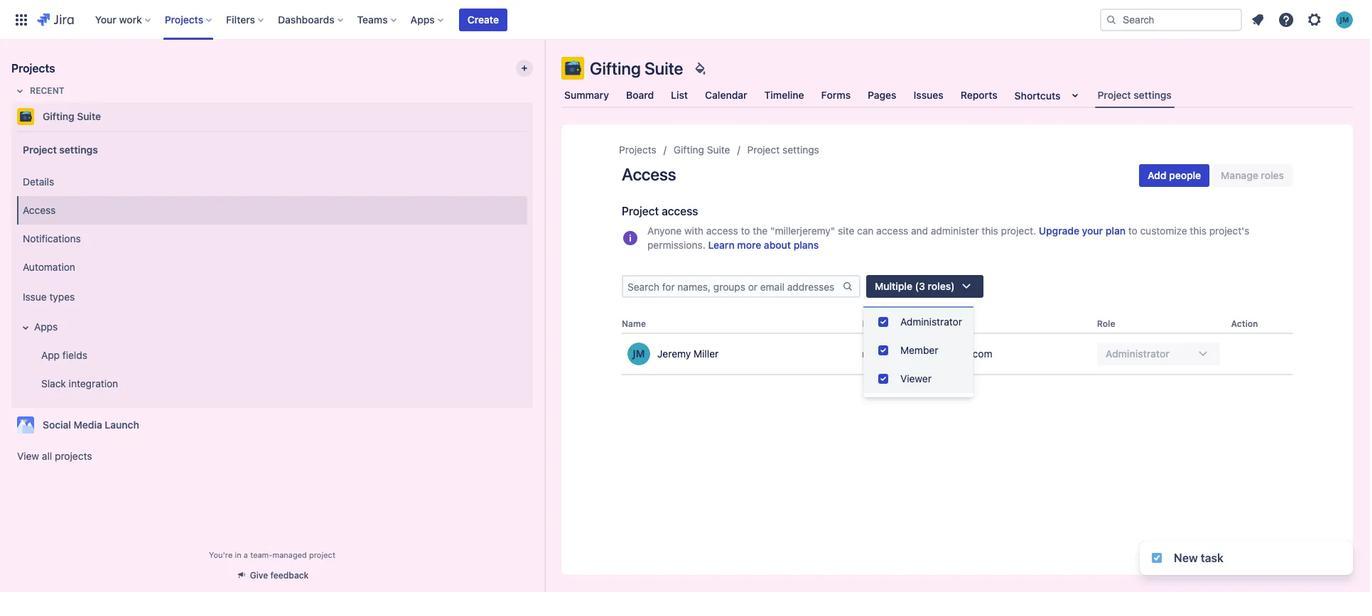 Task type: locate. For each thing, give the bounding box(es) containing it.
2 vertical spatial projects
[[619, 144, 657, 156]]

projects up the recent
[[11, 62, 55, 75]]

gifting right projects link
[[674, 144, 705, 156]]

Search field
[[1101, 8, 1243, 31]]

project down timeline link
[[748, 144, 780, 156]]

0 horizontal spatial to
[[741, 225, 750, 237]]

tab list containing project settings
[[553, 82, 1362, 108]]

0 vertical spatial projects
[[165, 13, 203, 25]]

role
[[1098, 319, 1116, 329]]

access up learn
[[707, 225, 739, 237]]

pages link
[[865, 82, 900, 108]]

project settings inside 'tab list'
[[1098, 89, 1172, 101]]

1 horizontal spatial suite
[[645, 58, 684, 78]]

this left project's
[[1191, 225, 1207, 237]]

a
[[244, 550, 248, 560]]

1 horizontal spatial project settings
[[748, 144, 820, 156]]

to
[[741, 225, 750, 237], [1129, 225, 1138, 237]]

jira image
[[37, 11, 74, 28], [37, 11, 74, 28]]

your work
[[95, 13, 142, 25]]

miller
[[694, 348, 719, 360]]

0 horizontal spatial suite
[[77, 110, 101, 122]]

suite
[[645, 58, 684, 78], [77, 110, 101, 122], [707, 144, 731, 156]]

set background color image
[[692, 60, 709, 77]]

list
[[671, 89, 688, 101]]

create
[[468, 13, 499, 25]]

launch
[[105, 419, 139, 431]]

project right shortcuts dropdown button at the right
[[1098, 89, 1132, 101]]

shortcuts
[[1015, 89, 1061, 101]]

plans
[[794, 239, 819, 251]]

board
[[626, 89, 654, 101]]

gifting up board
[[590, 58, 641, 78]]

apps
[[411, 13, 435, 25], [34, 320, 58, 332]]

help image
[[1278, 11, 1295, 28]]

viewer
[[901, 373, 932, 385]]

settings
[[1134, 89, 1172, 101], [59, 143, 98, 155], [783, 144, 820, 156]]

2 to from the left
[[1129, 225, 1138, 237]]

access down projects link
[[622, 164, 676, 184]]

1 vertical spatial suite
[[77, 110, 101, 122]]

add to starred image
[[529, 108, 546, 125]]

project settings link
[[748, 141, 820, 159]]

1 horizontal spatial gifting suite link
[[674, 141, 731, 159]]

roles)
[[928, 280, 955, 292]]

apps right the teams dropdown button
[[411, 13, 435, 25]]

projects right work
[[165, 13, 203, 25]]

in
[[235, 550, 242, 560]]

can
[[858, 225, 874, 237]]

1 horizontal spatial apps
[[411, 13, 435, 25]]

slack
[[41, 377, 66, 389]]

administer
[[931, 225, 979, 237]]

1 horizontal spatial settings
[[783, 144, 820, 156]]

gifting suite down list link in the top of the page
[[674, 144, 731, 156]]

filters button
[[222, 8, 270, 31]]

pages
[[868, 89, 897, 101]]

1 vertical spatial access
[[23, 204, 56, 216]]

app
[[41, 349, 60, 361]]

projects link
[[619, 141, 657, 159]]

details link
[[17, 168, 528, 196]]

search image
[[1106, 14, 1118, 25]]

open roles dropdown image
[[958, 278, 975, 295]]

project up details
[[23, 143, 57, 155]]

multiple (3 roles) button
[[867, 275, 984, 298]]

2 this from the left
[[1191, 225, 1207, 237]]

viewer button
[[864, 365, 974, 393]]

0 vertical spatial access
[[622, 164, 676, 184]]

2 horizontal spatial settings
[[1134, 89, 1172, 101]]

1 horizontal spatial access
[[707, 225, 739, 237]]

to right plan on the right of page
[[1129, 225, 1138, 237]]

0 vertical spatial gifting suite link
[[11, 102, 528, 131]]

anyone with access to the "millerjeremy" site can access and administer this project. upgrade your plan
[[648, 225, 1126, 237]]

site
[[838, 225, 855, 237]]

0 vertical spatial gifting
[[590, 58, 641, 78]]

gifting down the recent
[[43, 110, 74, 122]]

0 horizontal spatial apps
[[34, 320, 58, 332]]

0 vertical spatial apps
[[411, 13, 435, 25]]

gifting suite up board
[[590, 58, 684, 78]]

gifting suite link down list link in the top of the page
[[674, 141, 731, 159]]

projects for projects link
[[619, 144, 657, 156]]

forms link
[[819, 82, 854, 108]]

1 horizontal spatial to
[[1129, 225, 1138, 237]]

member
[[901, 344, 939, 356]]

projects
[[165, 13, 203, 25], [11, 62, 55, 75], [619, 144, 657, 156]]

apps inside popup button
[[411, 13, 435, 25]]

gifting suite down the recent
[[43, 110, 101, 122]]

0 horizontal spatial this
[[982, 225, 999, 237]]

new task button
[[1140, 541, 1354, 575]]

access right can on the top right of page
[[877, 225, 909, 237]]

gifting
[[590, 58, 641, 78], [43, 110, 74, 122], [674, 144, 705, 156]]

0 horizontal spatial project settings
[[23, 143, 98, 155]]

summary
[[565, 89, 609, 101]]

2 vertical spatial suite
[[707, 144, 731, 156]]

group
[[14, 131, 528, 407], [14, 164, 528, 402], [864, 304, 974, 397]]

projects inside dropdown button
[[165, 13, 203, 25]]

1 horizontal spatial gifting
[[590, 58, 641, 78]]

2 horizontal spatial suite
[[707, 144, 731, 156]]

0 horizontal spatial gifting suite link
[[11, 102, 528, 131]]

banner
[[0, 0, 1371, 40]]

primary element
[[9, 0, 1101, 39]]

apps inside button
[[34, 320, 58, 332]]

notifications
[[23, 232, 81, 244]]

0 horizontal spatial projects
[[11, 62, 55, 75]]

action
[[1232, 319, 1259, 329]]

2 horizontal spatial projects
[[619, 144, 657, 156]]

project inside 'tab list'
[[1098, 89, 1132, 101]]

upgrade your plan link
[[1039, 224, 1126, 238]]

name
[[622, 319, 646, 329]]

people
[[1170, 169, 1202, 181]]

projects for projects dropdown button
[[165, 13, 203, 25]]

0 vertical spatial suite
[[645, 58, 684, 78]]

0 horizontal spatial gifting
[[43, 110, 74, 122]]

access up with
[[662, 205, 698, 218]]

project.
[[1001, 225, 1037, 237]]

team-
[[250, 550, 273, 560]]

this left project.
[[982, 225, 999, 237]]

1 horizontal spatial access
[[622, 164, 676, 184]]

projects down board 'link'
[[619, 144, 657, 156]]

0 horizontal spatial access
[[23, 204, 56, 216]]

group containing project settings
[[14, 131, 528, 407]]

1 horizontal spatial this
[[1191, 225, 1207, 237]]

jeremy
[[658, 348, 691, 360]]

gifting suite link
[[11, 102, 528, 131], [674, 141, 731, 159]]

about
[[764, 239, 791, 251]]

2 horizontal spatial gifting
[[674, 144, 705, 156]]

0 horizontal spatial access
[[662, 205, 698, 218]]

managed
[[273, 550, 307, 560]]

project
[[309, 550, 336, 560]]

Search for names, groups or email addresses text field
[[624, 277, 843, 296]]

automation link
[[17, 253, 528, 282]]

millerjeremy500@gmail.com
[[863, 348, 993, 360]]

tab list
[[553, 82, 1362, 108]]

apps button
[[406, 8, 449, 31]]

apps up app
[[34, 320, 58, 332]]

access
[[662, 205, 698, 218], [707, 225, 739, 237], [877, 225, 909, 237]]

list link
[[668, 82, 691, 108]]

learn
[[709, 239, 735, 251]]

calendar
[[705, 89, 748, 101]]

plan
[[1106, 225, 1126, 237]]

more
[[738, 239, 762, 251]]

gifting suite link up details link on the top left of the page
[[11, 102, 528, 131]]

1 vertical spatial apps
[[34, 320, 58, 332]]

dashboards button
[[274, 8, 349, 31]]

1 vertical spatial gifting suite link
[[674, 141, 731, 159]]

1 horizontal spatial projects
[[165, 13, 203, 25]]

collapse recent projects image
[[11, 82, 28, 100]]

notifications image
[[1250, 11, 1267, 28]]

notifications link
[[17, 225, 528, 253]]

new
[[1175, 552, 1199, 565]]

to customize this project's permissions.
[[648, 225, 1250, 251]]

2 horizontal spatial project settings
[[1098, 89, 1172, 101]]

give feedback button
[[227, 564, 317, 587]]

to up more
[[741, 225, 750, 237]]

access down details
[[23, 204, 56, 216]]



Task type: describe. For each thing, give the bounding box(es) containing it.
learn more about plans link
[[709, 238, 819, 252]]

slack integration
[[41, 377, 118, 389]]

board link
[[624, 82, 657, 108]]

app fields
[[41, 349, 87, 361]]

social media launch
[[43, 419, 139, 431]]

teams button
[[353, 8, 402, 31]]

project up project access "icon"
[[622, 205, 659, 218]]

new task
[[1175, 552, 1224, 565]]

the
[[753, 225, 768, 237]]

2 horizontal spatial access
[[877, 225, 909, 237]]

0 vertical spatial gifting suite
[[590, 58, 684, 78]]

integration
[[69, 377, 118, 389]]

member button
[[864, 336, 974, 365]]

email
[[863, 319, 885, 329]]

projects
[[55, 450, 92, 462]]

add people
[[1148, 169, 1202, 181]]

appswitcher icon image
[[13, 11, 30, 28]]

projects button
[[160, 8, 218, 31]]

issue types link
[[17, 282, 528, 313]]

settings image
[[1307, 11, 1324, 28]]

details
[[23, 175, 54, 187]]

task
[[1201, 552, 1224, 565]]

administrator button
[[864, 308, 974, 336]]

project's
[[1210, 225, 1250, 237]]

banner containing your work
[[0, 0, 1371, 40]]

your work button
[[91, 8, 156, 31]]

shortcuts button
[[1012, 82, 1087, 108]]

task icon image
[[1152, 552, 1163, 564]]

give feedback
[[250, 570, 309, 581]]

issues
[[914, 89, 944, 101]]

1 to from the left
[[741, 225, 750, 237]]

create project image
[[519, 63, 530, 74]]

to inside 'to customize this project's permissions.'
[[1129, 225, 1138, 237]]

group containing administrator
[[864, 304, 974, 397]]

access link
[[17, 196, 528, 225]]

sidebar navigation image
[[529, 57, 560, 85]]

"millerjeremy"
[[771, 225, 836, 237]]

2 vertical spatial gifting suite
[[674, 144, 731, 156]]

teams
[[357, 13, 388, 25]]

(3
[[916, 280, 926, 292]]

fields
[[62, 349, 87, 361]]

project access
[[622, 205, 698, 218]]

dashboards
[[278, 13, 335, 25]]

reports link
[[958, 82, 1001, 108]]

add
[[1148, 169, 1167, 181]]

issue types
[[23, 291, 75, 303]]

anyone
[[648, 225, 682, 237]]

apps button
[[17, 313, 528, 341]]

administrator
[[901, 316, 963, 328]]

media
[[74, 419, 102, 431]]

social
[[43, 419, 71, 431]]

add people button
[[1140, 164, 1210, 187]]

2 vertical spatial gifting
[[674, 144, 705, 156]]

1 vertical spatial projects
[[11, 62, 55, 75]]

expand image
[[17, 319, 34, 336]]

issue
[[23, 291, 47, 303]]

project access image
[[622, 230, 639, 247]]

timeline link
[[762, 82, 807, 108]]

summary link
[[562, 82, 612, 108]]

slack integration link
[[26, 370, 528, 398]]

1 vertical spatial gifting
[[43, 110, 74, 122]]

this inside 'to customize this project's permissions.'
[[1191, 225, 1207, 237]]

your
[[1083, 225, 1104, 237]]

you're in a team-managed project
[[209, 550, 336, 560]]

customize
[[1141, 225, 1188, 237]]

people and their roles element
[[622, 315, 1293, 376]]

view
[[17, 450, 39, 462]]

recent
[[30, 85, 64, 96]]

0 horizontal spatial settings
[[59, 143, 98, 155]]

feedback
[[271, 570, 309, 581]]

1 vertical spatial gifting suite
[[43, 110, 101, 122]]

1 this from the left
[[982, 225, 999, 237]]

all
[[42, 450, 52, 462]]

learn more about plans
[[709, 239, 819, 251]]

group containing details
[[14, 164, 528, 402]]

calendar link
[[703, 82, 751, 108]]

create button
[[459, 8, 508, 31]]

jeremy miller
[[658, 348, 719, 360]]

multiple (3 roles)
[[875, 280, 955, 292]]

app fields link
[[26, 341, 528, 370]]

view all projects link
[[11, 444, 533, 469]]

multiple
[[875, 280, 913, 292]]

timeline
[[765, 89, 805, 101]]

add to starred image
[[529, 417, 546, 434]]

automation
[[23, 261, 75, 273]]

forms
[[822, 89, 851, 101]]

your profile and settings image
[[1337, 11, 1354, 28]]

types
[[49, 291, 75, 303]]



Task type: vqa. For each thing, say whether or not it's contained in the screenshot.
Manage account link
no



